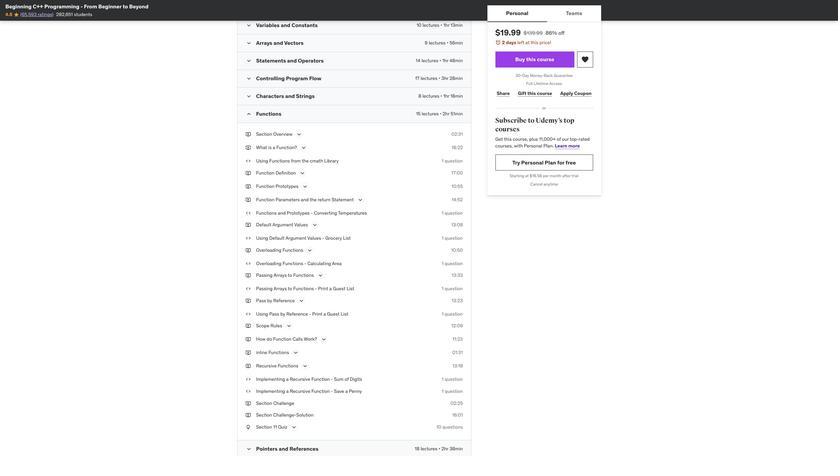 Task type: vqa. For each thing, say whether or not it's contained in the screenshot.
Design link
no



Task type: describe. For each thing, give the bounding box(es) containing it.
1 question for implementing a recursive function - save a penny
[[442, 389, 463, 395]]

small image for statements
[[246, 58, 252, 64]]

13 xsmall image from the top
[[246, 412, 251, 419]]

show lecture description image for section 11 quiz
[[291, 424, 298, 431]]

lectures for characters and strings
[[423, 93, 439, 99]]

definition
[[276, 170, 296, 176]]

learn more link
[[555, 143, 580, 149]]

functions up passing arrays to functions
[[283, 261, 303, 267]]

guarantee
[[554, 73, 573, 78]]

days
[[506, 39, 517, 46]]

passing arrays to functions - print a guest list
[[256, 286, 354, 292]]

learn
[[555, 143, 568, 149]]

programming
[[44, 3, 79, 10]]

recursive for implementing a recursive function - sum of digits
[[290, 377, 310, 383]]

personal button
[[488, 5, 547, 21]]

apply
[[561, 90, 573, 96]]

3hr
[[442, 75, 449, 81]]

of inside get this course, plus 11,000+ of our top-rated courses, with personal plan.
[[557, 136, 561, 142]]

library
[[324, 158, 339, 164]]

show lecture description image for function definition
[[299, 170, 306, 177]]

1 for passing arrays to functions - print a guest list
[[442, 286, 444, 292]]

references
[[290, 446, 319, 452]]

program
[[286, 75, 308, 82]]

a right save
[[345, 389, 348, 395]]

function down 'function definition'
[[256, 183, 275, 189]]

plan.
[[544, 143, 554, 149]]

7 xsmall image from the top
[[246, 235, 251, 242]]

• for variables and constants
[[441, 22, 442, 28]]

xsmall image for overloading functions
[[246, 247, 251, 254]]

show lecture description image for default argument values
[[311, 222, 318, 229]]

51min
[[451, 111, 463, 117]]

inline
[[256, 350, 267, 356]]

function up implementing a recursive function - save a penny
[[312, 377, 330, 383]]

0 vertical spatial recursive
[[256, 363, 277, 369]]

to down passing arrays to functions
[[288, 286, 292, 292]]

from
[[291, 158, 301, 164]]

functions down characters
[[256, 110, 282, 117]]

6 xsmall image from the top
[[246, 222, 251, 229]]

how
[[256, 337, 266, 343]]

86%
[[546, 29, 557, 36]]

- left calculating
[[304, 261, 306, 267]]

to inside 'subscribe to udemy's top courses'
[[528, 116, 535, 125]]

$19.99
[[496, 27, 521, 38]]

2 xsmall image from the top
[[246, 158, 251, 165]]

56min
[[450, 40, 463, 46]]

challenge
[[273, 401, 294, 407]]

1 vertical spatial argument
[[286, 235, 307, 241]]

starting
[[510, 174, 524, 179]]

48min
[[450, 58, 463, 64]]

xsmall image for function definition
[[246, 170, 251, 176]]

12 xsmall image from the top
[[246, 401, 251, 407]]

function up function prototypes
[[256, 170, 275, 176]]

guest for using pass by reference - print a guest list
[[327, 311, 340, 317]]

section for section overview
[[256, 131, 272, 137]]

17 lectures • 3hr 28min
[[415, 75, 463, 81]]

1 xsmall image from the top
[[246, 131, 251, 138]]

using for using pass by reference - print a guest list
[[256, 311, 268, 317]]

top-
[[570, 136, 579, 142]]

show lecture description image for recursive functions
[[302, 363, 309, 370]]

learn more
[[555, 143, 580, 149]]

top
[[564, 116, 575, 125]]

9 lectures • 56min
[[425, 40, 463, 46]]

implementing a recursive function - sum of digits
[[256, 377, 362, 383]]

temperatures
[[338, 210, 367, 216]]

gift this course
[[518, 90, 552, 96]]

course for gift this course
[[537, 90, 552, 96]]

recursive for implementing a recursive function - save a penny
[[290, 389, 310, 395]]

13min
[[451, 22, 463, 28]]

show lecture description image for overloading functions
[[307, 247, 313, 254]]

and for references
[[279, 446, 288, 452]]

functions down inline functions
[[278, 363, 299, 369]]

1 vertical spatial default
[[269, 235, 285, 241]]

2 question from the top
[[445, 210, 463, 216]]

variables and constants
[[256, 22, 318, 28]]

(65,593
[[20, 12, 37, 18]]

• for functions
[[440, 111, 442, 117]]

overloading functions - calculating area
[[256, 261, 342, 267]]

teams
[[566, 10, 583, 17]]

scope
[[256, 323, 270, 329]]

1hr for statements and operators
[[443, 58, 449, 64]]

trial
[[572, 174, 579, 179]]

2hr for pointers and references
[[442, 446, 449, 452]]

cancel
[[531, 182, 543, 187]]

a right is
[[273, 145, 275, 151]]

4 xsmall image from the top
[[246, 197, 251, 203]]

return
[[318, 197, 331, 203]]

and for operators
[[287, 57, 297, 64]]

14
[[416, 58, 421, 64]]

to down overloading functions - calculating area
[[288, 273, 292, 279]]

1 question for using pass by reference - print a guest list
[[442, 311, 463, 317]]

38min
[[450, 446, 463, 452]]

what is a function?
[[256, 145, 297, 151]]

question for implementing a recursive function - sum of digits
[[445, 377, 463, 383]]

function right do
[[273, 337, 292, 343]]

1 vertical spatial values
[[308, 235, 321, 241]]

day
[[523, 73, 529, 78]]

- up work?
[[309, 311, 311, 317]]

gift this course link
[[517, 87, 554, 100]]

quiz
[[278, 424, 288, 430]]

and up functions and prototypes - converting temperatures at the top left of page
[[301, 197, 309, 203]]

section for section challenge
[[256, 401, 272, 407]]

lectures for pointers and references
[[421, 446, 438, 452]]

and for vectors
[[274, 39, 283, 46]]

0 vertical spatial at
[[526, 39, 530, 46]]

arrays and vectors
[[256, 39, 304, 46]]

challenge-
[[273, 412, 296, 418]]

functions up recursive functions
[[269, 350, 289, 356]]

10:55
[[452, 183, 463, 189]]

per
[[543, 174, 549, 179]]

question for using pass by reference - print a guest list
[[445, 311, 463, 317]]

characters
[[256, 93, 284, 99]]

0 vertical spatial pass
[[256, 298, 266, 304]]

18min
[[451, 93, 463, 99]]

starting at $16.58 per month after trial cancel anytime
[[510, 174, 579, 187]]

10 xsmall image from the top
[[246, 389, 251, 395]]

functions up default argument values
[[256, 210, 277, 216]]

full
[[527, 81, 533, 86]]

statements
[[256, 57, 286, 64]]

digits
[[350, 377, 362, 383]]

1 question for overloading functions - calculating area
[[442, 261, 463, 267]]

at inside starting at $16.58 per month after trial cancel anytime
[[525, 174, 529, 179]]

2 1 question from the top
[[442, 210, 463, 216]]

10:50
[[451, 247, 463, 253]]

9 xsmall image from the top
[[246, 286, 251, 293]]

a down recursive functions
[[286, 377, 289, 383]]

- up students
[[81, 3, 83, 10]]

• for pointers and references
[[439, 446, 441, 452]]

to left the beyond
[[123, 3, 128, 10]]

and for prototypes
[[278, 210, 286, 216]]

2 1 from the top
[[442, 210, 444, 216]]

xsmall image for pass by reference
[[246, 298, 251, 304]]

• for characters and strings
[[441, 93, 442, 99]]

converting
[[314, 210, 337, 216]]

show lecture description image for pass by reference
[[298, 298, 305, 305]]

guest for passing arrays to functions - print a guest list
[[333, 286, 346, 292]]

282,651 students
[[56, 12, 92, 18]]

off
[[559, 29, 565, 36]]

beginning c++ programming - from beginner to beyond
[[5, 3, 149, 10]]

rules
[[271, 323, 282, 329]]

• for controlling program flow
[[439, 75, 441, 81]]

xsmall image for inline functions
[[246, 350, 251, 357]]

0 vertical spatial values
[[294, 222, 308, 228]]

$16.58
[[530, 174, 542, 179]]

show lecture description image for how do function calls work?
[[321, 337, 327, 343]]

15
[[416, 111, 421, 117]]

1 for overloading functions - calculating area
[[442, 261, 444, 267]]

functions down passing arrays to functions
[[293, 286, 314, 292]]

share button
[[496, 87, 511, 100]]

this for gift
[[528, 90, 536, 96]]

constants
[[292, 22, 318, 28]]

1 vertical spatial by
[[280, 311, 285, 317]]

overloading for overloading functions - calculating area
[[256, 261, 282, 267]]

pointers and references
[[256, 446, 319, 452]]

- left save
[[331, 389, 333, 395]]

c++
[[33, 3, 43, 10]]

section for section 11 quiz
[[256, 424, 272, 430]]

personal inside get this course, plus 11,000+ of our top-rated courses, with personal plan.
[[524, 143, 543, 149]]

back
[[544, 73, 553, 78]]

recursive functions
[[256, 363, 299, 369]]

functions down overloading functions - calculating area
[[293, 273, 314, 279]]

lectures for arrays and vectors
[[429, 40, 446, 46]]

subscribe to udemy's top courses
[[496, 116, 575, 133]]

left
[[518, 39, 525, 46]]

(65,593 ratings)
[[20, 12, 53, 18]]

functions up overloading functions - calculating area
[[283, 247, 303, 253]]

inline functions
[[256, 350, 289, 356]]

small image for pointers and references
[[246, 446, 252, 453]]

1 question for passing arrays to functions - print a guest list
[[442, 286, 463, 292]]

13:08
[[452, 222, 463, 228]]

- left "sum"
[[331, 377, 333, 383]]



Task type: locate. For each thing, give the bounding box(es) containing it.
beginning
[[5, 3, 32, 10]]

15 lectures • 2hr 51min
[[416, 111, 463, 117]]

3 using from the top
[[256, 311, 268, 317]]

recursive up implementing a recursive function - save a penny
[[290, 377, 310, 383]]

1 vertical spatial 10
[[437, 424, 441, 430]]

9 xsmall image from the top
[[246, 363, 251, 370]]

small image left controlling
[[246, 75, 252, 82]]

0 horizontal spatial by
[[267, 298, 272, 304]]

of
[[557, 136, 561, 142], [345, 377, 349, 383]]

what
[[256, 145, 267, 151]]

question up 13:33
[[445, 261, 463, 267]]

strings
[[296, 93, 315, 99]]

1 horizontal spatial the
[[310, 197, 317, 203]]

show lecture description image for passing arrays to functions
[[317, 273, 324, 279]]

4.6
[[5, 12, 12, 18]]

show lecture description image
[[296, 131, 303, 138], [300, 145, 307, 151], [357, 197, 364, 203], [311, 222, 318, 229], [307, 247, 313, 254], [321, 337, 327, 343], [293, 350, 299, 357], [302, 363, 309, 370]]

do
[[267, 337, 272, 343]]

wishlist image
[[581, 55, 589, 63]]

1 question up 12:09
[[442, 311, 463, 317]]

7 xsmall image from the top
[[246, 337, 251, 343]]

lectures right 14
[[422, 58, 439, 64]]

0 vertical spatial small image
[[246, 22, 252, 29]]

0 vertical spatial 1hr
[[444, 22, 450, 28]]

1 vertical spatial course
[[537, 90, 552, 96]]

1 xsmall image from the top
[[246, 145, 251, 151]]

tab list containing personal
[[488, 5, 601, 22]]

1 vertical spatial implementing
[[256, 389, 285, 395]]

using up scope
[[256, 311, 268, 317]]

1 overloading from the top
[[256, 247, 282, 253]]

show lecture description image right the rules at left bottom
[[286, 323, 292, 330]]

values left "grocery"
[[308, 235, 321, 241]]

show lecture description image up function parameters and the return statement
[[302, 183, 309, 190]]

free
[[566, 159, 576, 166]]

functions up 'function definition'
[[269, 158, 290, 164]]

0 vertical spatial overloading
[[256, 247, 282, 253]]

1 question
[[442, 158, 463, 164], [442, 210, 463, 216], [442, 235, 463, 241], [442, 261, 463, 267], [442, 286, 463, 292], [442, 311, 463, 317], [442, 377, 463, 383], [442, 389, 463, 395]]

show lecture description image for scope rules
[[286, 323, 292, 330]]

area
[[332, 261, 342, 267]]

section for section challenge-solution
[[256, 412, 272, 418]]

show lecture description image up the using functions from the cmath library
[[300, 145, 307, 151]]

using for using functions from the cmath library
[[256, 158, 268, 164]]

5 question from the top
[[445, 286, 463, 292]]

2 vertical spatial using
[[256, 311, 268, 317]]

2 implementing from the top
[[256, 389, 285, 395]]

question up 12:09
[[445, 311, 463, 317]]

small image left statements
[[246, 58, 252, 64]]

small image for arrays
[[246, 40, 252, 47]]

values up using default argument values - grocery list
[[294, 222, 308, 228]]

section up what in the left top of the page
[[256, 131, 272, 137]]

4 1 question from the top
[[442, 261, 463, 267]]

10 questions
[[437, 424, 463, 430]]

get this course, plus 11,000+ of our top-rated courses, with personal plan.
[[496, 136, 590, 149]]

recursive down implementing a recursive function - sum of digits
[[290, 389, 310, 395]]

at right left
[[526, 39, 530, 46]]

1 for implementing a recursive function - sum of digits
[[442, 377, 444, 383]]

rated
[[579, 136, 590, 142]]

a up challenge
[[286, 389, 289, 395]]

characters and strings
[[256, 93, 315, 99]]

6 question from the top
[[445, 311, 463, 317]]

1 course from the top
[[537, 56, 555, 63]]

buy this course
[[515, 56, 555, 63]]

of right "sum"
[[345, 377, 349, 383]]

how do function calls work?
[[256, 337, 317, 343]]

apply coupon button
[[559, 87, 593, 100]]

lectures up 9
[[423, 22, 440, 28]]

function prototypes
[[256, 183, 299, 189]]

list
[[343, 235, 351, 241], [347, 286, 354, 292], [341, 311, 348, 317]]

arrays up pass by reference on the bottom of the page
[[274, 286, 287, 292]]

this inside get this course, plus 11,000+ of our top-rated courses, with personal plan.
[[504, 136, 512, 142]]

1hr left 48min
[[443, 58, 449, 64]]

14 xsmall image from the top
[[246, 424, 251, 431]]

2 vertical spatial list
[[341, 311, 348, 317]]

this up courses,
[[504, 136, 512, 142]]

1 for using pass by reference - print a guest list
[[442, 311, 444, 317]]

arrays for passing arrays to functions - print a guest list
[[274, 286, 287, 292]]

section left the "11"
[[256, 424, 272, 430]]

1 vertical spatial the
[[310, 197, 317, 203]]

from
[[84, 3, 97, 10]]

implementing down recursive functions
[[256, 377, 285, 383]]

list for using pass by reference - print a guest list
[[341, 311, 348, 317]]

section up section 11 quiz
[[256, 412, 272, 418]]

0 vertical spatial guest
[[333, 286, 346, 292]]

5 xsmall image from the top
[[246, 298, 251, 304]]

show lecture description image for what is a function?
[[300, 145, 307, 151]]

gift
[[518, 90, 527, 96]]

apply coupon
[[561, 90, 592, 96]]

question up 13:08 on the top of page
[[445, 210, 463, 216]]

show lecture description image for inline functions
[[293, 350, 299, 357]]

1 vertical spatial 2hr
[[442, 446, 449, 452]]

1 vertical spatial prototypes
[[287, 210, 310, 216]]

overloading
[[256, 247, 282, 253], [256, 261, 282, 267]]

18 lectures • 2hr 38min
[[415, 446, 463, 452]]

section
[[256, 131, 272, 137], [256, 401, 272, 407], [256, 412, 272, 418], [256, 424, 272, 430]]

7 1 question from the top
[[442, 377, 463, 383]]

work?
[[304, 337, 317, 343]]

personal up the $16.58
[[521, 159, 544, 166]]

1hr
[[444, 22, 450, 28], [443, 58, 449, 64], [443, 93, 450, 99]]

arrays down variables on the left top of the page
[[256, 39, 272, 46]]

2 section from the top
[[256, 401, 272, 407]]

course up back
[[537, 56, 555, 63]]

show lecture description image right overview
[[296, 131, 303, 138]]

0 horizontal spatial the
[[302, 158, 309, 164]]

a down passing arrays to functions - print a guest list at the left of page
[[324, 311, 326, 317]]

0 vertical spatial prototypes
[[276, 183, 299, 189]]

tab list
[[488, 5, 601, 22]]

pass by reference
[[256, 298, 295, 304]]

1 question up 13:08 on the top of page
[[442, 210, 463, 216]]

1 horizontal spatial of
[[557, 136, 561, 142]]

1 vertical spatial small image
[[246, 111, 252, 117]]

4 xsmall image from the top
[[246, 273, 251, 279]]

4 question from the top
[[445, 261, 463, 267]]

question for using functions from the cmath library
[[445, 158, 463, 164]]

try personal plan for free link
[[496, 155, 593, 171]]

argument up using default argument values - grocery list
[[273, 222, 293, 228]]

3 1 question from the top
[[442, 235, 463, 241]]

xsmall image for what is a function?
[[246, 145, 251, 151]]

small image for variables and constants
[[246, 22, 252, 29]]

by up the rules at left bottom
[[280, 311, 285, 317]]

xsmall image for recursive functions
[[246, 363, 251, 370]]

1 1 from the top
[[442, 158, 444, 164]]

our
[[562, 136, 569, 142]]

using up overloading functions
[[256, 235, 268, 241]]

show lecture description image down using default argument values - grocery list
[[307, 247, 313, 254]]

course
[[537, 56, 555, 63], [537, 90, 552, 96]]

question up the 17:00
[[445, 158, 463, 164]]

0 vertical spatial 10
[[417, 22, 422, 28]]

1hr for characters and strings
[[443, 93, 450, 99]]

plus
[[529, 136, 538, 142]]

to left udemy's
[[528, 116, 535, 125]]

more
[[569, 143, 580, 149]]

xsmall image for passing arrays to functions
[[246, 273, 251, 279]]

2 vertical spatial 1hr
[[443, 93, 450, 99]]

1 question up 02:25
[[442, 389, 463, 395]]

list for passing arrays to functions - print a guest list
[[347, 286, 354, 292]]

• for arrays and vectors
[[447, 40, 449, 46]]

penny
[[349, 389, 362, 395]]

2hr left '51min'
[[443, 111, 450, 117]]

print for functions
[[318, 286, 328, 292]]

buy
[[515, 56, 525, 63]]

show lecture description image right quiz
[[291, 424, 298, 431]]

2 xsmall image from the top
[[246, 170, 251, 176]]

and left strings
[[285, 93, 295, 99]]

this for buy
[[526, 56, 536, 63]]

1 1 question from the top
[[442, 158, 463, 164]]

0 horizontal spatial of
[[345, 377, 349, 383]]

0 vertical spatial personal
[[506, 10, 529, 17]]

small image for characters
[[246, 93, 252, 100]]

prototypes up parameters
[[276, 183, 299, 189]]

10 for 10 lectures • 1hr 13min
[[417, 22, 422, 28]]

calculating
[[308, 261, 331, 267]]

0 vertical spatial of
[[557, 136, 561, 142]]

0 vertical spatial arrays
[[256, 39, 272, 46]]

0 vertical spatial print
[[318, 286, 328, 292]]

1 question up 10:50 in the bottom right of the page
[[442, 235, 463, 241]]

1 horizontal spatial pass
[[269, 311, 279, 317]]

this down $139.99
[[531, 39, 539, 46]]

1 question down 13:18
[[442, 377, 463, 383]]

1 small image from the top
[[246, 22, 252, 29]]

11 xsmall image from the top
[[246, 377, 251, 383]]

try
[[513, 159, 520, 166]]

function down implementing a recursive function - sum of digits
[[312, 389, 330, 395]]

small image
[[246, 22, 252, 29], [246, 111, 252, 117], [246, 446, 252, 453]]

show lecture description image for section overview
[[296, 131, 303, 138]]

print up work?
[[312, 311, 322, 317]]

3 1 from the top
[[442, 235, 444, 241]]

1hr for variables and constants
[[444, 22, 450, 28]]

1 vertical spatial personal
[[524, 143, 543, 149]]

4 section from the top
[[256, 424, 272, 430]]

arrays down overloading functions - calculating area
[[274, 273, 287, 279]]

10 xsmall image from the top
[[246, 323, 251, 330]]

this inside button
[[526, 56, 536, 63]]

lectures for statements and operators
[[422, 58, 439, 64]]

course for buy this course
[[537, 56, 555, 63]]

1 for implementing a recursive function - save a penny
[[442, 389, 444, 395]]

using functions from the cmath library
[[256, 158, 339, 164]]

6 1 from the top
[[442, 311, 444, 317]]

question for implementing a recursive function - save a penny
[[445, 389, 463, 395]]

at
[[526, 39, 530, 46], [525, 174, 529, 179]]

and left vectors
[[274, 39, 283, 46]]

0 vertical spatial reference
[[273, 298, 295, 304]]

18:22
[[452, 145, 463, 151]]

14:52
[[452, 197, 463, 203]]

to
[[123, 3, 128, 10], [528, 116, 535, 125], [288, 273, 292, 279], [288, 286, 292, 292]]

5 1 question from the top
[[442, 286, 463, 292]]

section left challenge
[[256, 401, 272, 407]]

3 small image from the top
[[246, 446, 252, 453]]

calls
[[293, 337, 303, 343]]

02:31
[[452, 131, 463, 137]]

show lecture description image for function parameters and the return statement
[[357, 197, 364, 203]]

controlling
[[256, 75, 285, 82]]

small image for functions
[[246, 111, 252, 117]]

course,
[[513, 136, 528, 142]]

1 passing from the top
[[256, 273, 273, 279]]

0 vertical spatial default
[[256, 222, 272, 228]]

personal down plus
[[524, 143, 543, 149]]

8
[[419, 93, 421, 99]]

small image for controlling
[[246, 75, 252, 82]]

personal up '$19.99'
[[506, 10, 529, 17]]

lectures for controlling program flow
[[421, 75, 438, 81]]

0 vertical spatial passing
[[256, 273, 273, 279]]

implementing
[[256, 377, 285, 383], [256, 389, 285, 395]]

implementing for implementing a recursive function - save a penny
[[256, 389, 285, 395]]

and for constants
[[281, 22, 291, 28]]

1 vertical spatial overloading
[[256, 261, 282, 267]]

operators
[[298, 57, 324, 64]]

13:33
[[452, 273, 463, 279]]

2hr for functions
[[443, 111, 450, 117]]

2 using from the top
[[256, 235, 268, 241]]

print down calculating
[[318, 286, 328, 292]]

lectures for functions
[[422, 111, 439, 117]]

function?
[[277, 145, 297, 151]]

the
[[302, 158, 309, 164], [310, 197, 317, 203]]

8 xsmall image from the top
[[246, 261, 251, 267]]

show lecture description image for function prototypes
[[302, 183, 309, 190]]

8 question from the top
[[445, 389, 463, 395]]

14 lectures • 1hr 48min
[[416, 58, 463, 64]]

a down calculating
[[329, 286, 332, 292]]

show lecture description image down calculating
[[317, 273, 324, 279]]

2 vertical spatial small image
[[246, 446, 252, 453]]

2 vertical spatial recursive
[[290, 389, 310, 395]]

for
[[558, 159, 565, 166]]

1 vertical spatial of
[[345, 377, 349, 383]]

question down 13:18
[[445, 377, 463, 383]]

1 question up the 17:00
[[442, 158, 463, 164]]

show lecture description image down functions and prototypes - converting temperatures at the top left of page
[[311, 222, 318, 229]]

• left '51min'
[[440, 111, 442, 117]]

- left "grocery"
[[322, 235, 324, 241]]

3 xsmall image from the top
[[246, 247, 251, 254]]

4 1 from the top
[[442, 261, 444, 267]]

and down vectors
[[287, 57, 297, 64]]

8 lectures • 1hr 18min
[[419, 93, 463, 99]]

1 small image from the top
[[246, 40, 252, 47]]

passing for passing arrays to functions - print a guest list
[[256, 286, 273, 292]]

2hr left 38min
[[442, 446, 449, 452]]

default argument values
[[256, 222, 308, 228]]

and up default argument values
[[278, 210, 286, 216]]

7 1 from the top
[[442, 377, 444, 383]]

0 vertical spatial implementing
[[256, 377, 285, 383]]

arrays for passing arrays to functions
[[274, 273, 287, 279]]

1 for using functions from the cmath library
[[442, 158, 444, 164]]

2 passing from the top
[[256, 286, 273, 292]]

xsmall image
[[246, 131, 251, 138], [246, 158, 251, 165], [246, 183, 251, 190], [246, 197, 251, 203], [246, 210, 251, 217], [246, 222, 251, 229], [246, 235, 251, 242], [246, 261, 251, 267], [246, 286, 251, 293], [246, 323, 251, 330], [246, 377, 251, 383], [246, 401, 251, 407], [246, 412, 251, 419], [246, 424, 251, 431]]

coupon
[[574, 90, 592, 96]]

vectors
[[284, 39, 304, 46]]

lectures for variables and constants
[[423, 22, 440, 28]]

section challenge-solution
[[256, 412, 314, 418]]

2 small image from the top
[[246, 58, 252, 64]]

4 small image from the top
[[246, 93, 252, 100]]

lectures right 18
[[421, 446, 438, 452]]

small image
[[246, 40, 252, 47], [246, 58, 252, 64], [246, 75, 252, 82], [246, 93, 252, 100]]

1 question for implementing a recursive function - sum of digits
[[442, 377, 463, 383]]

lectures right 8
[[423, 93, 439, 99]]

controlling program flow
[[256, 75, 322, 82]]

3 section from the top
[[256, 412, 272, 418]]

section overview
[[256, 131, 293, 137]]

small image left the arrays and vectors
[[246, 40, 252, 47]]

question up 02:25
[[445, 389, 463, 395]]

prototypes
[[276, 183, 299, 189], [287, 210, 310, 216]]

print for reference
[[312, 311, 322, 317]]

2 overloading from the top
[[256, 261, 282, 267]]

1 vertical spatial list
[[347, 286, 354, 292]]

1 vertical spatial reference
[[287, 311, 308, 317]]

3 xsmall image from the top
[[246, 183, 251, 190]]

• for statements and operators
[[440, 58, 441, 64]]

1 vertical spatial print
[[312, 311, 322, 317]]

price!
[[540, 39, 551, 46]]

pass up the rules at left bottom
[[269, 311, 279, 317]]

0 horizontal spatial 10
[[417, 22, 422, 28]]

1 vertical spatial recursive
[[290, 377, 310, 383]]

1 vertical spatial 1hr
[[443, 58, 449, 64]]

0 vertical spatial argument
[[273, 222, 293, 228]]

2 vertical spatial personal
[[521, 159, 544, 166]]

- down calculating
[[315, 286, 317, 292]]

8 xsmall image from the top
[[246, 350, 251, 357]]

show lecture description image
[[299, 170, 306, 177], [302, 183, 309, 190], [317, 273, 324, 279], [298, 298, 305, 305], [286, 323, 292, 330], [291, 424, 298, 431]]

and for strings
[[285, 93, 295, 99]]

2 course from the top
[[537, 90, 552, 96]]

by
[[267, 298, 272, 304], [280, 311, 285, 317]]

function down function prototypes
[[256, 197, 275, 203]]

1 question up 13:33
[[442, 261, 463, 267]]

0 vertical spatial using
[[256, 158, 268, 164]]

- left converting
[[311, 210, 313, 216]]

1 vertical spatial passing
[[256, 286, 273, 292]]

question for passing arrays to functions - print a guest list
[[445, 286, 463, 292]]

using down what in the left top of the page
[[256, 158, 268, 164]]

udemy's
[[536, 116, 563, 125]]

subscribe
[[496, 116, 527, 125]]

the for from
[[302, 158, 309, 164]]

using for using default argument values - grocery list
[[256, 235, 268, 241]]

show lecture description image down the calls
[[293, 350, 299, 357]]

1 horizontal spatial by
[[280, 311, 285, 317]]

8 1 question from the top
[[442, 389, 463, 395]]

28min
[[450, 75, 463, 81]]

solution
[[296, 412, 314, 418]]

implementing for implementing a recursive function - sum of digits
[[256, 377, 285, 383]]

this right gift
[[528, 90, 536, 96]]

function parameters and the return statement
[[256, 197, 354, 203]]

sum
[[334, 377, 344, 383]]

5 xsmall image from the top
[[246, 210, 251, 217]]

8 1 from the top
[[442, 389, 444, 395]]

1 vertical spatial using
[[256, 235, 268, 241]]

7 question from the top
[[445, 377, 463, 383]]

implementing up section challenge
[[256, 389, 285, 395]]

1 vertical spatial arrays
[[274, 273, 287, 279]]

1 question for using functions from the cmath library
[[442, 158, 463, 164]]

this right buy
[[526, 56, 536, 63]]

and right pointers
[[279, 446, 288, 452]]

5 1 from the top
[[442, 286, 444, 292]]

show lecture description image up implementing a recursive function - sum of digits
[[302, 363, 309, 370]]

•
[[441, 22, 442, 28], [447, 40, 449, 46], [440, 58, 441, 64], [439, 75, 441, 81], [441, 93, 442, 99], [440, 111, 442, 117], [439, 446, 441, 452]]

save
[[334, 389, 344, 395]]

after
[[563, 174, 571, 179]]

this for get
[[504, 136, 512, 142]]

at left the $16.58
[[525, 174, 529, 179]]

alarm image
[[496, 40, 501, 45]]

the left return
[[310, 197, 317, 203]]

course inside buy this course button
[[537, 56, 555, 63]]

10 for 10 questions
[[437, 424, 441, 430]]

pass up scope
[[256, 298, 266, 304]]

question for overloading functions - calculating area
[[445, 261, 463, 267]]

1hr left 13min
[[444, 22, 450, 28]]

section 11 quiz
[[256, 424, 288, 430]]

1 using from the top
[[256, 158, 268, 164]]

course inside the gift this course link
[[537, 90, 552, 96]]

-
[[81, 3, 83, 10], [311, 210, 313, 216], [322, 235, 324, 241], [304, 261, 306, 267], [315, 286, 317, 292], [309, 311, 311, 317], [331, 377, 333, 383], [331, 389, 333, 395]]

personal inside button
[[506, 10, 529, 17]]

3 question from the top
[[445, 235, 463, 241]]

1 implementing from the top
[[256, 377, 285, 383]]

6 xsmall image from the top
[[246, 311, 251, 318]]

overloading for overloading functions
[[256, 247, 282, 253]]

2 vertical spatial arrays
[[274, 286, 287, 292]]

show lecture description image down passing arrays to functions - print a guest list at the left of page
[[298, 298, 305, 305]]

1 vertical spatial guest
[[327, 311, 340, 317]]

passing for passing arrays to functions
[[256, 273, 273, 279]]

xsmall image for how do function calls work?
[[246, 337, 251, 343]]

the right from
[[302, 158, 309, 164]]

6 1 question from the top
[[442, 311, 463, 317]]

0 vertical spatial the
[[302, 158, 309, 164]]

3 small image from the top
[[246, 75, 252, 82]]

section challenge
[[256, 401, 294, 407]]

1 question from the top
[[445, 158, 463, 164]]

1 vertical spatial at
[[525, 174, 529, 179]]

xsmall image
[[246, 145, 251, 151], [246, 170, 251, 176], [246, 247, 251, 254], [246, 273, 251, 279], [246, 298, 251, 304], [246, 311, 251, 318], [246, 337, 251, 343], [246, 350, 251, 357], [246, 363, 251, 370], [246, 389, 251, 395]]

0 vertical spatial by
[[267, 298, 272, 304]]

0 vertical spatial course
[[537, 56, 555, 63]]

scope rules
[[256, 323, 282, 329]]

0 vertical spatial list
[[343, 235, 351, 241]]

• left 56min
[[447, 40, 449, 46]]

0 horizontal spatial pass
[[256, 298, 266, 304]]

overloading functions
[[256, 247, 303, 253]]

the for and
[[310, 197, 317, 203]]

question
[[445, 158, 463, 164], [445, 210, 463, 216], [445, 235, 463, 241], [445, 261, 463, 267], [445, 286, 463, 292], [445, 311, 463, 317], [445, 377, 463, 383], [445, 389, 463, 395]]

2 small image from the top
[[246, 111, 252, 117]]

using pass by reference - print a guest list
[[256, 311, 348, 317]]

questions
[[443, 424, 463, 430]]

0 vertical spatial 2hr
[[443, 111, 450, 117]]

lectures right 17
[[421, 75, 438, 81]]

1 vertical spatial pass
[[269, 311, 279, 317]]

1 horizontal spatial 10
[[437, 424, 441, 430]]

1 section from the top
[[256, 131, 272, 137]]



